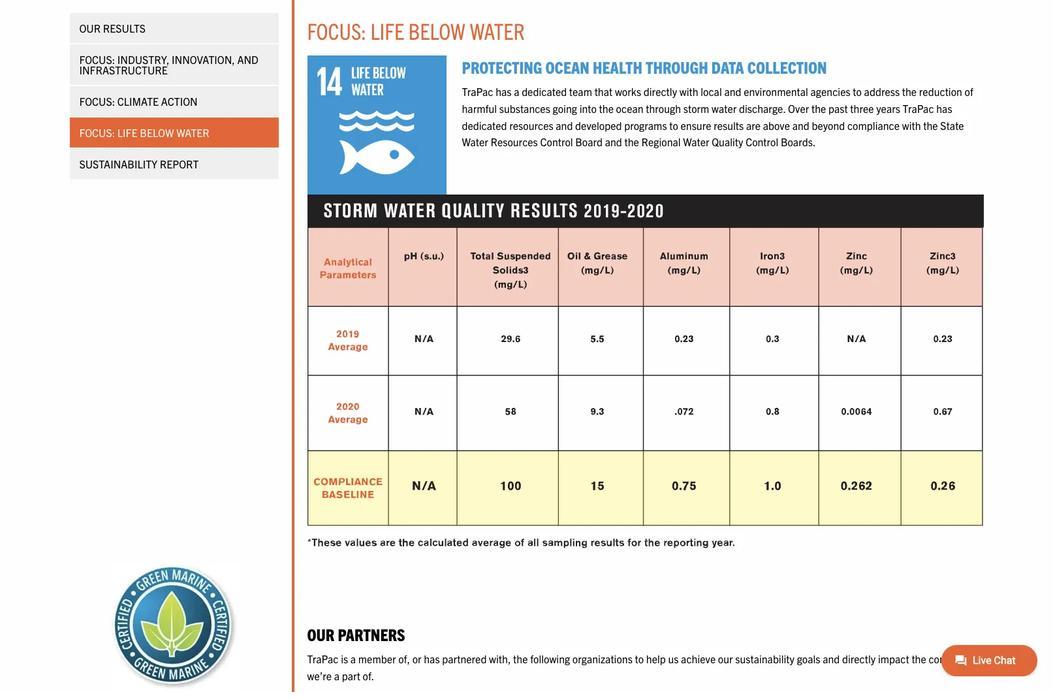 Task type: locate. For each thing, give the bounding box(es) containing it.
has down protecting
[[496, 85, 511, 98]]

water down 'harmful'
[[462, 135, 488, 148]]

trapac has a dedicated team that works directly with local and environmental agencies to address the reduction of harmful substances going into the ocean through storm water discharge. over the past three years trapac has dedicated resources and developed programs to ensure results are above and beyond compliance with the state water resources control board and the regional water quality control boards.
[[462, 85, 973, 148]]

1 horizontal spatial with
[[902, 119, 921, 132]]

our
[[79, 22, 101, 35], [307, 624, 334, 645]]

the
[[902, 85, 917, 98], [599, 102, 614, 115], [811, 102, 826, 115], [923, 119, 938, 132], [624, 135, 639, 148], [513, 652, 528, 666], [912, 652, 926, 666]]

1 horizontal spatial dedicated
[[522, 85, 567, 98]]

the down the that at the right of the page
[[599, 102, 614, 115]]

the right address
[[902, 85, 917, 98]]

1 vertical spatial dedicated
[[462, 119, 507, 132]]

and up water
[[724, 85, 741, 98]]

0 vertical spatial with
[[679, 85, 698, 98]]

1 horizontal spatial water
[[683, 135, 709, 148]]

2 vertical spatial trapac
[[307, 652, 338, 666]]

focus: climate action link
[[70, 86, 278, 116]]

focus: life below water
[[307, 16, 525, 44], [79, 126, 209, 139]]

the down programs
[[624, 135, 639, 148]]

dedicated up the substances
[[522, 85, 567, 98]]

our up we're in the bottom of the page
[[307, 624, 334, 645]]

harmful
[[462, 102, 497, 115]]

our partners
[[307, 624, 405, 645]]

control
[[540, 135, 573, 148], [746, 135, 778, 148]]

following
[[530, 652, 570, 666]]

organizations
[[572, 652, 633, 666]]

focus: inside focus: climate action link
[[79, 95, 115, 108]]

our results link
[[70, 13, 278, 43]]

infrastructure
[[79, 63, 168, 76]]

0 horizontal spatial our
[[79, 22, 101, 35]]

action
[[161, 95, 198, 108]]

1 horizontal spatial directly
[[842, 652, 876, 666]]

that
[[595, 85, 613, 98]]

to
[[853, 85, 862, 98], [669, 119, 678, 132], [635, 652, 644, 666]]

developed
[[575, 119, 622, 132]]

and inside trapac is a member of, or has partnered with, the following organizations to help us achieve our sustainability goals and directly impact the community we're a part of.
[[823, 652, 840, 666]]

0 horizontal spatial with
[[679, 85, 698, 98]]

1 horizontal spatial a
[[350, 652, 356, 666]]

with
[[679, 85, 698, 98], [902, 119, 921, 132]]

has down reduction
[[936, 102, 952, 115]]

0 horizontal spatial dedicated
[[462, 119, 507, 132]]

has inside trapac is a member of, or has partnered with, the following organizations to help us achieve our sustainability goals and directly impact the community we're a part of.
[[424, 652, 440, 666]]

1 horizontal spatial below
[[408, 16, 465, 44]]

help
[[646, 652, 666, 666]]

focus: inside focus: industry, innovation, and infrastructure
[[79, 53, 115, 66]]

and
[[724, 85, 741, 98], [556, 119, 573, 132], [792, 119, 809, 132], [605, 135, 622, 148], [823, 652, 840, 666]]

1 vertical spatial life
[[117, 126, 138, 139]]

0 vertical spatial trapac
[[462, 85, 493, 98]]

1 water from the left
[[462, 135, 488, 148]]

results
[[714, 119, 744, 132]]

and down going
[[556, 119, 573, 132]]

0 horizontal spatial directly
[[644, 85, 677, 98]]

regional
[[641, 135, 681, 148]]

0 vertical spatial directly
[[644, 85, 677, 98]]

to left help
[[635, 652, 644, 666]]

goals
[[797, 652, 820, 666]]

1 horizontal spatial our
[[307, 624, 334, 645]]

0 vertical spatial to
[[853, 85, 862, 98]]

the up beyond
[[811, 102, 826, 115]]

directly
[[644, 85, 677, 98], [842, 652, 876, 666]]

below
[[408, 16, 465, 44], [140, 126, 174, 139]]

1 horizontal spatial control
[[746, 135, 778, 148]]

2 vertical spatial to
[[635, 652, 644, 666]]

water up protecting
[[470, 16, 525, 44]]

trapac
[[462, 85, 493, 98], [903, 102, 934, 115], [307, 652, 338, 666]]

a for member
[[350, 652, 356, 666]]

focus: industry, innovation, and infrastructure link
[[70, 44, 278, 85]]

to down through
[[669, 119, 678, 132]]

sustainability
[[79, 157, 157, 170]]

2 vertical spatial has
[[424, 652, 440, 666]]

a left part
[[334, 669, 339, 682]]

1 vertical spatial directly
[[842, 652, 876, 666]]

1 horizontal spatial focus: life below water
[[307, 16, 525, 44]]

focus:
[[307, 16, 366, 44], [79, 53, 115, 66], [79, 95, 115, 108], [79, 126, 115, 139]]

0 vertical spatial a
[[514, 85, 519, 98]]

a right is
[[350, 652, 356, 666]]

0 vertical spatial water
[[470, 16, 525, 44]]

a inside trapac has a dedicated team that works directly with local and environmental agencies to address the reduction of harmful substances going into the ocean through storm water discharge. over the past three years trapac has dedicated resources and developed programs to ensure results are above and beyond compliance with the state water resources control board and the regional water quality control boards.
[[514, 85, 519, 98]]

going
[[553, 102, 577, 115]]

through
[[646, 56, 708, 77]]

2 horizontal spatial trapac
[[903, 102, 934, 115]]

1 horizontal spatial to
[[669, 119, 678, 132]]

water down the ensure
[[683, 135, 709, 148]]

trapac up 'harmful'
[[462, 85, 493, 98]]

sustainability report
[[79, 157, 199, 170]]

2 horizontal spatial has
[[936, 102, 952, 115]]

1 horizontal spatial water
[[470, 16, 525, 44]]

life
[[371, 16, 404, 44], [117, 126, 138, 139]]

with up storm
[[679, 85, 698, 98]]

boards.
[[781, 135, 816, 148]]

a up the substances
[[514, 85, 519, 98]]

1 vertical spatial focus: life below water
[[79, 126, 209, 139]]

to up three
[[853, 85, 862, 98]]

the left state
[[923, 119, 938, 132]]

0 horizontal spatial a
[[334, 669, 339, 682]]

agencies
[[811, 85, 850, 98]]

0 horizontal spatial trapac
[[307, 652, 338, 666]]

has
[[496, 85, 511, 98], [936, 102, 952, 115], [424, 652, 440, 666]]

three
[[850, 102, 874, 115]]

focus: industry, innovation, and infrastructure
[[79, 53, 258, 76]]

water
[[462, 135, 488, 148], [683, 135, 709, 148]]

directly left impact
[[842, 652, 876, 666]]

trapac for trapac is a member of, or has partnered with, the following organizations to help us achieve our sustainability goals and directly impact the community we're a part of.
[[307, 652, 338, 666]]

1 vertical spatial our
[[307, 624, 334, 645]]

sustainability
[[735, 652, 794, 666]]

ensure
[[681, 119, 711, 132]]

directly up through
[[644, 85, 677, 98]]

focus: for focus: climate action link
[[79, 95, 115, 108]]

our for our partners
[[307, 624, 334, 645]]

beyond
[[812, 119, 845, 132]]

1 vertical spatial water
[[176, 126, 209, 139]]

of,
[[398, 652, 410, 666]]

1 vertical spatial below
[[140, 126, 174, 139]]

health
[[593, 56, 642, 77]]

focus: life below water link
[[70, 118, 278, 148]]

1 horizontal spatial trapac
[[462, 85, 493, 98]]

and
[[237, 53, 258, 66]]

reduction
[[919, 85, 962, 98]]

has right 'or'
[[424, 652, 440, 666]]

0 vertical spatial life
[[371, 16, 404, 44]]

substances
[[499, 102, 550, 115]]

and right goals
[[823, 652, 840, 666]]

dedicated down 'harmful'
[[462, 119, 507, 132]]

our left results
[[79, 22, 101, 35]]

resources
[[509, 119, 553, 132]]

directly inside trapac has a dedicated team that works directly with local and environmental agencies to address the reduction of harmful substances going into the ocean through storm water discharge. over the past three years trapac has dedicated resources and developed programs to ensure results are above and beyond compliance with the state water resources control board and the regional water quality control boards.
[[644, 85, 677, 98]]

control down "resources"
[[540, 135, 573, 148]]

trapac inside trapac is a member of, or has partnered with, the following organizations to help us achieve our sustainability goals and directly impact the community we're a part of.
[[307, 652, 338, 666]]

0 horizontal spatial has
[[424, 652, 440, 666]]

1 vertical spatial a
[[350, 652, 356, 666]]

water
[[470, 16, 525, 44], [176, 126, 209, 139]]

our for our results
[[79, 22, 101, 35]]

us
[[668, 652, 679, 666]]

2 horizontal spatial a
[[514, 85, 519, 98]]

trapac down reduction
[[903, 102, 934, 115]]

1 vertical spatial with
[[902, 119, 921, 132]]

protecting
[[462, 56, 542, 77]]

with right "compliance"
[[902, 119, 921, 132]]

0 horizontal spatial water
[[462, 135, 488, 148]]

0 horizontal spatial control
[[540, 135, 573, 148]]

0 horizontal spatial to
[[635, 652, 644, 666]]

a
[[514, 85, 519, 98], [350, 652, 356, 666], [334, 669, 339, 682]]

0 vertical spatial our
[[79, 22, 101, 35]]

1 vertical spatial trapac
[[903, 102, 934, 115]]

member
[[358, 652, 396, 666]]

0 vertical spatial has
[[496, 85, 511, 98]]

water down the action
[[176, 126, 209, 139]]

trapac up we're in the bottom of the page
[[307, 652, 338, 666]]

0 vertical spatial dedicated
[[522, 85, 567, 98]]

1 horizontal spatial has
[[496, 85, 511, 98]]

0 horizontal spatial life
[[117, 126, 138, 139]]

control down are
[[746, 135, 778, 148]]

impact
[[878, 652, 909, 666]]

water
[[712, 102, 737, 115]]

0 horizontal spatial below
[[140, 126, 174, 139]]



Task type: describe. For each thing, give the bounding box(es) containing it.
address
[[864, 85, 900, 98]]

ocean
[[545, 56, 589, 77]]

2 control from the left
[[746, 135, 778, 148]]

state
[[940, 119, 964, 132]]

resources
[[491, 135, 538, 148]]

0 vertical spatial focus: life below water
[[307, 16, 525, 44]]

2 horizontal spatial to
[[853, 85, 862, 98]]

0 vertical spatial below
[[408, 16, 465, 44]]

results
[[103, 22, 146, 35]]

industry,
[[117, 53, 169, 66]]

and down over
[[792, 119, 809, 132]]

1 vertical spatial to
[[669, 119, 678, 132]]

the right with,
[[513, 652, 528, 666]]

trapac is a member of, or has partnered with, the following organizations to help us achieve our sustainability goals and directly impact the community we're a part of.
[[307, 652, 979, 682]]

trapac for trapac has a dedicated team that works directly with local and environmental agencies to address the reduction of harmful substances going into the ocean through storm water discharge. over the past three years trapac has dedicated resources and developed programs to ensure results are above and beyond compliance with the state water resources control board and the regional water quality control boards.
[[462, 85, 493, 98]]

team
[[569, 85, 592, 98]]

programs
[[624, 119, 667, 132]]

below inside the focus: life below water link
[[140, 126, 174, 139]]

we're
[[307, 669, 332, 682]]

our
[[718, 652, 733, 666]]

community
[[929, 652, 979, 666]]

collection
[[747, 56, 827, 77]]

compliance
[[847, 119, 900, 132]]

protecting ocean health through data collection
[[462, 56, 827, 77]]

0 horizontal spatial water
[[176, 126, 209, 139]]

a for dedicated
[[514, 85, 519, 98]]

sustainability report link
[[70, 149, 278, 179]]

through
[[646, 102, 681, 115]]

our results
[[79, 22, 146, 35]]

is
[[341, 652, 348, 666]]

into
[[579, 102, 597, 115]]

focus: climate action
[[79, 95, 198, 108]]

2 vertical spatial a
[[334, 669, 339, 682]]

climate
[[117, 95, 159, 108]]

years
[[876, 102, 900, 115]]

storm
[[683, 102, 709, 115]]

focus: for focus: industry, innovation, and infrastructure link
[[79, 53, 115, 66]]

focus: for the focus: life below water link
[[79, 126, 115, 139]]

or
[[412, 652, 421, 666]]

the right impact
[[912, 652, 926, 666]]

1 control from the left
[[540, 135, 573, 148]]

to inside trapac is a member of, or has partnered with, the following organizations to help us achieve our sustainability goals and directly impact the community we're a part of.
[[635, 652, 644, 666]]

local
[[701, 85, 722, 98]]

1 horizontal spatial life
[[371, 16, 404, 44]]

works
[[615, 85, 641, 98]]

data
[[711, 56, 744, 77]]

of.
[[363, 669, 374, 682]]

past
[[828, 102, 848, 115]]

quality
[[712, 135, 743, 148]]

are
[[746, 119, 761, 132]]

part
[[342, 669, 360, 682]]

report
[[160, 157, 199, 170]]

ocean
[[616, 102, 643, 115]]

1 vertical spatial has
[[936, 102, 952, 115]]

environmental
[[744, 85, 808, 98]]

achieve
[[681, 652, 716, 666]]

board
[[575, 135, 603, 148]]

2 water from the left
[[683, 135, 709, 148]]

partnered
[[442, 652, 487, 666]]

innovation,
[[172, 53, 235, 66]]

partners
[[338, 624, 405, 645]]

and down "developed"
[[605, 135, 622, 148]]

with,
[[489, 652, 511, 666]]

above
[[763, 119, 790, 132]]

0 horizontal spatial focus: life below water
[[79, 126, 209, 139]]

of
[[965, 85, 973, 98]]

directly inside trapac is a member of, or has partnered with, the following organizations to help us achieve our sustainability goals and directly impact the community we're a part of.
[[842, 652, 876, 666]]

over
[[788, 102, 809, 115]]

discharge.
[[739, 102, 786, 115]]



Task type: vqa. For each thing, say whether or not it's contained in the screenshot.
rightmost Technology
no



